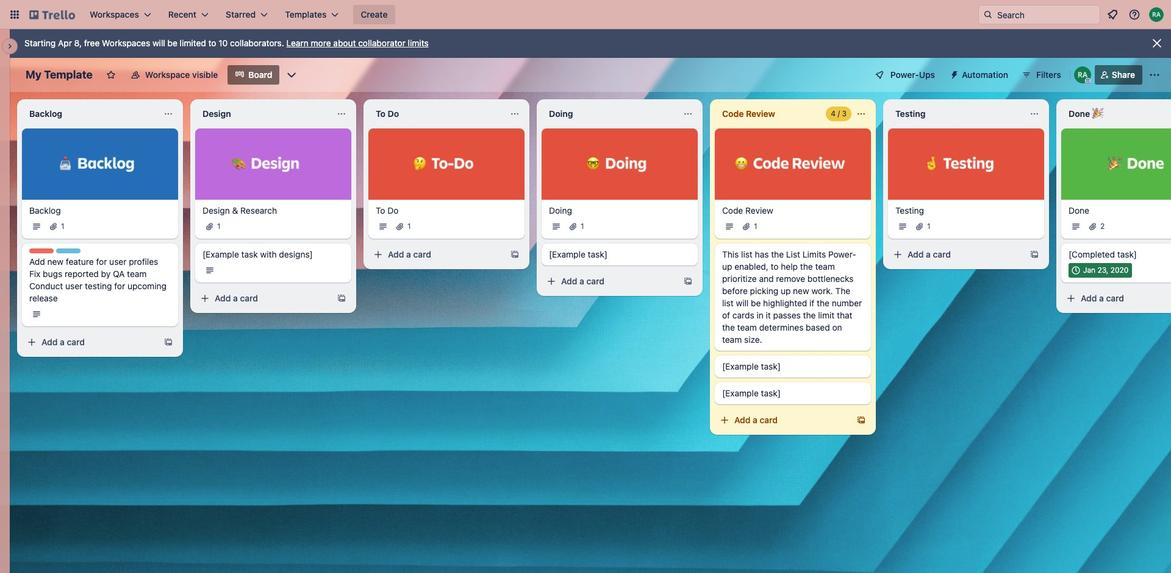 Task type: vqa. For each thing, say whether or not it's contained in the screenshot.
2nd 2023 from the left
no



Task type: describe. For each thing, give the bounding box(es) containing it.
filters
[[1036, 70, 1061, 80]]

to do for to do text box
[[376, 109, 399, 119]]

Done 🎉 text field
[[1061, 104, 1171, 124]]

learn more about collaborator limits link
[[286, 38, 429, 48]]

1 for testing
[[927, 222, 930, 231]]

to do link
[[376, 205, 517, 217]]

and
[[759, 274, 774, 284]]

testing link
[[895, 205, 1037, 217]]

code review for code review text box
[[722, 109, 775, 119]]

that
[[837, 310, 852, 321]]

automation button
[[945, 65, 1015, 85]]

open information menu image
[[1128, 9, 1141, 21]]

profiles
[[129, 257, 158, 267]]

23,
[[1098, 266, 1108, 275]]

add new feature for user profiles fix bugs reported by qa team conduct user testing for upcoming release link
[[29, 256, 171, 305]]

power-ups button
[[866, 65, 942, 85]]

has
[[755, 249, 769, 260]]

add new feature for user profiles fix bugs reported by qa team conduct user testing for upcoming release
[[29, 257, 166, 303]]

collaborator
[[358, 38, 406, 48]]

share
[[1112, 70, 1135, 80]]

4 / 3
[[831, 109, 847, 118]]

Backlog text field
[[22, 104, 159, 124]]

task] for the [example task] link to the bottom
[[761, 388, 781, 399]]

create from template… image for backlog
[[163, 338, 173, 347]]

card for design
[[240, 293, 258, 303]]

do for to do link
[[387, 205, 399, 216]]

my
[[26, 68, 42, 81]]

remove
[[776, 274, 805, 284]]

2 1 from the left
[[217, 222, 221, 231]]

2
[[1100, 222, 1105, 231]]

1 vertical spatial [example task] link
[[722, 361, 864, 373]]

design & research link
[[202, 205, 344, 217]]

my template
[[26, 68, 93, 81]]

Board name text field
[[20, 65, 99, 85]]

1 vertical spatial [example task]
[[722, 361, 781, 372]]

[example task with designs]
[[202, 249, 313, 260]]

template
[[44, 68, 93, 81]]

add a card for to do
[[388, 249, 431, 260]]

show menu image
[[1148, 69, 1161, 81]]

add a card for design
[[215, 293, 258, 303]]

card for testing
[[933, 249, 951, 260]]

0 vertical spatial user
[[109, 257, 127, 267]]

enabled,
[[734, 261, 768, 272]]

add a card for backlog
[[41, 337, 85, 347]]

starting
[[24, 38, 56, 48]]

upcoming
[[127, 281, 166, 291]]

a for to do
[[406, 249, 411, 260]]

testing
[[85, 281, 112, 291]]

it
[[766, 310, 771, 321]]

back to home image
[[29, 5, 75, 24]]

a for doing
[[579, 276, 584, 286]]

3
[[842, 109, 847, 118]]

new inside add new feature for user profiles fix bugs reported by qa team conduct user testing for upcoming release
[[47, 257, 64, 267]]

design & research
[[202, 205, 277, 216]]

card for backlog
[[67, 337, 85, 347]]

2020
[[1110, 266, 1129, 275]]

will inside this list has the list limits power- up enabled, to help the team prioritize and remove bottlenecks before picking up new work. the list will be highlighted if the number of cards in it passes the limit that the team determines based on team size.
[[736, 298, 749, 308]]

of
[[722, 310, 730, 321]]

free
[[84, 38, 100, 48]]

templates
[[285, 9, 327, 20]]

task] for "[completed task]" link
[[1117, 249, 1137, 260]]

the right has
[[771, 249, 784, 260]]

new inside this list has the list limits power- up enabled, to help the team prioritize and remove bottlenecks before picking up new work. the list will be highlighted if the number of cards in it passes the limit that the team determines based on team size.
[[793, 286, 809, 296]]

1 horizontal spatial list
[[741, 249, 753, 260]]

team down cards
[[737, 322, 757, 333]]

0 vertical spatial [example task]
[[549, 249, 607, 260]]

Code Review text field
[[715, 104, 826, 124]]

🎉
[[1092, 109, 1103, 119]]

collaborators.
[[230, 38, 284, 48]]

design for design & research
[[202, 205, 230, 216]]

create from template… image for design & research
[[337, 294, 346, 303]]

starred
[[226, 9, 256, 20]]

&
[[232, 205, 238, 216]]

list
[[786, 249, 800, 260]]

task] for middle the [example task] link
[[761, 361, 781, 372]]

based
[[806, 322, 830, 333]]

8,
[[74, 38, 82, 48]]

done 🎉
[[1069, 109, 1103, 119]]

add a card button for testing
[[888, 245, 1022, 264]]

create from template… image for code review
[[856, 416, 866, 425]]

Design text field
[[195, 104, 332, 124]]

1 for to do
[[407, 222, 411, 231]]

customize views image
[[286, 69, 298, 81]]

1 vertical spatial ruby anderson (rubyanderson7) image
[[1074, 66, 1091, 84]]

to inside this list has the list limits power- up enabled, to help the team prioritize and remove bottlenecks before picking up new work. the list will be highlighted if the number of cards in it passes the limit that the team determines based on team size.
[[771, 261, 779, 272]]

color: red, title: none image
[[29, 249, 54, 253]]

[completed
[[1069, 249, 1115, 260]]

[example for middle the [example task] link
[[722, 361, 759, 372]]

add for design
[[215, 293, 231, 303]]

[example task with designs] link
[[202, 249, 344, 261]]

To Do text field
[[368, 104, 505, 124]]

create from template… image for doing
[[683, 277, 693, 286]]

testing for testing text box
[[895, 109, 926, 119]]

size.
[[744, 335, 762, 345]]

apr
[[58, 38, 72, 48]]

research
[[240, 205, 277, 216]]

0 horizontal spatial user
[[65, 281, 82, 291]]

10
[[219, 38, 228, 48]]

review for code review text box
[[746, 109, 775, 119]]

doing for doing text field
[[549, 109, 573, 119]]

the
[[835, 286, 850, 296]]

board link
[[228, 65, 280, 85]]

1 horizontal spatial for
[[114, 281, 125, 291]]

a for backlog
[[60, 337, 65, 347]]

card for to do
[[413, 249, 431, 260]]

add a card button for design
[[195, 289, 329, 308]]

before
[[722, 286, 748, 296]]

color: sky, title: none image
[[56, 249, 81, 253]]

about
[[333, 38, 356, 48]]

on
[[832, 322, 842, 333]]

share button
[[1095, 65, 1142, 85]]

code for code review text box
[[722, 109, 744, 119]]

qa
[[113, 269, 125, 279]]

templates button
[[278, 5, 346, 24]]

this list has the list limits power- up enabled, to help the team prioritize and remove bottlenecks before picking up new work. the list will be highlighted if the number of cards in it passes the limit that the team determines based on team size.
[[722, 249, 862, 345]]

[completed task]
[[1069, 249, 1137, 260]]

fix
[[29, 269, 40, 279]]

workspace visible button
[[123, 65, 225, 85]]

primary element
[[0, 0, 1171, 29]]

backlog for backlog text field
[[29, 109, 62, 119]]

review for code review link
[[745, 205, 773, 216]]

design for design
[[202, 109, 231, 119]]

sm image
[[945, 65, 962, 82]]

by
[[101, 269, 110, 279]]

workspaces inside dropdown button
[[90, 9, 139, 20]]

doing link
[[549, 205, 690, 217]]

number
[[832, 298, 862, 308]]

to for to do text box
[[376, 109, 385, 119]]

visible
[[192, 70, 218, 80]]

done for done 🎉
[[1069, 109, 1090, 119]]

this list has the list limits power- up enabled, to help the team prioritize and remove bottlenecks before picking up new work. the list will be highlighted if the number of cards in it passes the limit that the team determines based on team size. link
[[722, 249, 864, 346]]

[example for [example task with designs] link
[[202, 249, 239, 260]]

highlighted
[[763, 298, 807, 308]]

code review for code review link
[[722, 205, 773, 216]]

[example for the top the [example task] link
[[549, 249, 585, 260]]

card for doing
[[586, 276, 604, 286]]

task
[[241, 249, 258, 260]]

starred button
[[218, 5, 275, 24]]

limit
[[818, 310, 835, 321]]

workspaces button
[[82, 5, 159, 24]]

done for done
[[1069, 205, 1089, 216]]

limits
[[803, 249, 826, 260]]

bottlenecks
[[807, 274, 854, 284]]

code review link
[[722, 205, 864, 217]]

this
[[722, 249, 739, 260]]

0 horizontal spatial list
[[722, 298, 734, 308]]

cards
[[732, 310, 754, 321]]

bugs
[[43, 269, 62, 279]]

prioritize
[[722, 274, 757, 284]]



Task type: locate. For each thing, give the bounding box(es) containing it.
star or unstar board image
[[106, 70, 116, 80]]

2 do from the top
[[387, 205, 399, 216]]

1 vertical spatial for
[[114, 281, 125, 291]]

ruby anderson (rubyanderson7) image inside primary element
[[1149, 7, 1164, 22]]

2 backlog from the top
[[29, 205, 61, 216]]

team down profiles
[[127, 269, 147, 279]]

1 vertical spatial doing
[[549, 205, 572, 216]]

1 vertical spatial to
[[771, 261, 779, 272]]

1 vertical spatial code
[[722, 205, 743, 216]]

testing
[[895, 109, 926, 119], [895, 205, 924, 216]]

workspaces
[[90, 9, 139, 20], [102, 38, 150, 48]]

done left 🎉
[[1069, 109, 1090, 119]]

ruby anderson (rubyanderson7) image right open information menu image
[[1149, 7, 1164, 22]]

0 vertical spatial ruby anderson (rubyanderson7) image
[[1149, 7, 1164, 22]]

0 horizontal spatial to
[[208, 38, 216, 48]]

2 doing from the top
[[549, 205, 572, 216]]

task] for the top the [example task] link
[[588, 249, 607, 260]]

code review inside text box
[[722, 109, 775, 119]]

jan
[[1083, 266, 1095, 275]]

design down visible
[[202, 109, 231, 119]]

done up [completed
[[1069, 205, 1089, 216]]

2 design from the top
[[202, 205, 230, 216]]

2 to do from the top
[[376, 205, 399, 216]]

be inside this list has the list limits power- up enabled, to help the team prioritize and remove bottlenecks before picking up new work. the list will be highlighted if the number of cards in it passes the limit that the team determines based on team size.
[[751, 298, 761, 308]]

1 review from the top
[[746, 109, 775, 119]]

code review
[[722, 109, 775, 119], [722, 205, 773, 216]]

1 to do from the top
[[376, 109, 399, 119]]

to
[[208, 38, 216, 48], [771, 261, 779, 272]]

backlog inside text field
[[29, 109, 62, 119]]

1 horizontal spatial create from template… image
[[337, 294, 346, 303]]

1 horizontal spatial ruby anderson (rubyanderson7) image
[[1149, 7, 1164, 22]]

for
[[96, 257, 107, 267], [114, 281, 125, 291]]

Jan 23, 2020 checkbox
[[1069, 263, 1132, 278]]

1 vertical spatial do
[[387, 205, 399, 216]]

0 horizontal spatial be
[[167, 38, 177, 48]]

1 vertical spatial to
[[376, 205, 385, 216]]

add a card for code review
[[734, 415, 778, 425]]

1 down to do link
[[407, 222, 411, 231]]

code
[[722, 109, 744, 119], [722, 205, 743, 216]]

1 up color: sky, title: none image
[[61, 222, 64, 231]]

4
[[831, 109, 836, 118]]

search image
[[983, 10, 993, 20]]

1 code review from the top
[[722, 109, 775, 119]]

power- left sm image
[[890, 70, 919, 80]]

up up the highlighted
[[781, 286, 791, 296]]

1 vertical spatial review
[[745, 205, 773, 216]]

list up enabled,
[[741, 249, 753, 260]]

to do inside text box
[[376, 109, 399, 119]]

testing for testing link
[[895, 205, 924, 216]]

Doing text field
[[542, 104, 678, 124]]

ruby anderson (rubyanderson7) image
[[1149, 7, 1164, 22], [1074, 66, 1091, 84]]

to inside text box
[[376, 109, 385, 119]]

1 doing from the top
[[549, 109, 573, 119]]

done inside text field
[[1069, 109, 1090, 119]]

designs]
[[279, 249, 313, 260]]

user down reported on the top of page
[[65, 281, 82, 291]]

learn
[[286, 38, 309, 48]]

the down the limits
[[800, 261, 813, 272]]

work.
[[811, 286, 833, 296]]

Testing text field
[[888, 104, 1025, 124]]

1 done from the top
[[1069, 109, 1090, 119]]

1 horizontal spatial new
[[793, 286, 809, 296]]

1 vertical spatial to do
[[376, 205, 399, 216]]

recent
[[168, 9, 196, 20]]

0 vertical spatial create from template… image
[[337, 294, 346, 303]]

to for to do link
[[376, 205, 385, 216]]

new
[[47, 257, 64, 267], [793, 286, 809, 296]]

team
[[815, 261, 835, 272], [127, 269, 147, 279], [737, 322, 757, 333], [722, 335, 742, 345]]

1 vertical spatial code review
[[722, 205, 773, 216]]

1 do from the top
[[388, 109, 399, 119]]

in
[[757, 310, 763, 321]]

for down qa
[[114, 281, 125, 291]]

/
[[838, 109, 840, 118]]

1 horizontal spatial be
[[751, 298, 761, 308]]

add a card button for backlog
[[22, 333, 156, 352]]

the
[[771, 249, 784, 260], [800, 261, 813, 272], [817, 298, 829, 308], [803, 310, 816, 321], [722, 322, 735, 333]]

add a card button for code review
[[715, 411, 849, 430]]

1 vertical spatial will
[[736, 298, 749, 308]]

0 vertical spatial review
[[746, 109, 775, 119]]

add for to do
[[388, 249, 404, 260]]

workspaces down workspaces dropdown button
[[102, 38, 150, 48]]

1 vertical spatial testing
[[895, 205, 924, 216]]

limited
[[180, 38, 206, 48]]

1 for doing
[[581, 222, 584, 231]]

1 vertical spatial create from template… image
[[163, 338, 173, 347]]

workspace visible
[[145, 70, 218, 80]]

up down this
[[722, 261, 732, 272]]

power-
[[890, 70, 919, 80], [828, 249, 856, 260]]

0 vertical spatial workspaces
[[90, 9, 139, 20]]

a for testing
[[926, 249, 931, 260]]

list up of
[[722, 298, 734, 308]]

design
[[202, 109, 231, 119], [202, 205, 230, 216]]

team up bottlenecks
[[815, 261, 835, 272]]

add a card for testing
[[908, 249, 951, 260]]

doing for doing link
[[549, 205, 572, 216]]

1 for backlog
[[61, 222, 64, 231]]

team inside add new feature for user profiles fix bugs reported by qa team conduct user testing for upcoming release
[[127, 269, 147, 279]]

1 down testing link
[[927, 222, 930, 231]]

1 vertical spatial new
[[793, 286, 809, 296]]

backlog for the backlog link
[[29, 205, 61, 216]]

1 down doing link
[[581, 222, 584, 231]]

0 vertical spatial list
[[741, 249, 753, 260]]

0 vertical spatial do
[[388, 109, 399, 119]]

2 to from the top
[[376, 205, 385, 216]]

0 vertical spatial will
[[152, 38, 165, 48]]

design inside text field
[[202, 109, 231, 119]]

0 vertical spatial backlog
[[29, 109, 62, 119]]

add a card button for doing
[[542, 272, 676, 291]]

power- up bottlenecks
[[828, 249, 856, 260]]

0 vertical spatial [example task] link
[[549, 249, 690, 261]]

create from template… image for to do
[[510, 250, 520, 260]]

[example task] link
[[549, 249, 690, 261], [722, 361, 864, 373], [722, 388, 864, 400]]

done link
[[1069, 205, 1171, 217]]

to do for to do link
[[376, 205, 399, 216]]

1 vertical spatial power-
[[828, 249, 856, 260]]

1 code from the top
[[722, 109, 744, 119]]

ruby anderson (rubyanderson7) image right filters
[[1074, 66, 1091, 84]]

6 1 from the left
[[927, 222, 930, 231]]

0 vertical spatial done
[[1069, 109, 1090, 119]]

1 up has
[[754, 222, 757, 231]]

0 vertical spatial for
[[96, 257, 107, 267]]

list
[[741, 249, 753, 260], [722, 298, 734, 308]]

1 for code review
[[754, 222, 757, 231]]

create
[[361, 9, 388, 20]]

2 vertical spatial [example task] link
[[722, 388, 864, 400]]

workspaces up free
[[90, 9, 139, 20]]

1 vertical spatial done
[[1069, 205, 1089, 216]]

1 testing from the top
[[895, 109, 926, 119]]

add for doing
[[561, 276, 577, 286]]

0 vertical spatial new
[[47, 257, 64, 267]]

0 notifications image
[[1105, 7, 1120, 22]]

0 vertical spatial up
[[722, 261, 732, 272]]

the down of
[[722, 322, 735, 333]]

0 vertical spatial code review
[[722, 109, 775, 119]]

1
[[61, 222, 64, 231], [217, 222, 221, 231], [407, 222, 411, 231], [581, 222, 584, 231], [754, 222, 757, 231], [927, 222, 930, 231]]

be
[[167, 38, 177, 48], [751, 298, 761, 308]]

backlog up color: red, title: none icon
[[29, 205, 61, 216]]

0 vertical spatial be
[[167, 38, 177, 48]]

0 vertical spatial to do
[[376, 109, 399, 119]]

0 horizontal spatial will
[[152, 38, 165, 48]]

2 code review from the top
[[722, 205, 773, 216]]

do for to do text box
[[388, 109, 399, 119]]

2 done from the top
[[1069, 205, 1089, 216]]

do inside text box
[[388, 109, 399, 119]]

new down remove
[[793, 286, 809, 296]]

add for testing
[[908, 249, 924, 260]]

2 review from the top
[[745, 205, 773, 216]]

1 horizontal spatial up
[[781, 286, 791, 296]]

passes
[[773, 310, 801, 321]]

1 vertical spatial user
[[65, 281, 82, 291]]

power- inside this list has the list limits power- up enabled, to help the team prioritize and remove bottlenecks before picking up new work. the list will be highlighted if the number of cards in it passes the limit that the team determines based on team size.
[[828, 249, 856, 260]]

0 vertical spatial to
[[208, 38, 216, 48]]

card for code review
[[760, 415, 778, 425]]

1 horizontal spatial to
[[771, 261, 779, 272]]

review inside text box
[[746, 109, 775, 119]]

1 vertical spatial list
[[722, 298, 734, 308]]

the right if
[[817, 298, 829, 308]]

1 vertical spatial backlog
[[29, 205, 61, 216]]

5 1 from the left
[[754, 222, 757, 231]]

starting apr 8, free workspaces will be limited to 10 collaborators. learn more about collaborator limits
[[24, 38, 429, 48]]

jan 23, 2020
[[1083, 266, 1129, 275]]

design left &
[[202, 205, 230, 216]]

add a card button for to do
[[368, 245, 503, 264]]

power-ups
[[890, 70, 935, 80]]

determines
[[759, 322, 804, 333]]

new up bugs
[[47, 257, 64, 267]]

1 vertical spatial design
[[202, 205, 230, 216]]

1 horizontal spatial power-
[[890, 70, 919, 80]]

add for backlog
[[41, 337, 58, 347]]

0 vertical spatial power-
[[890, 70, 919, 80]]

Search field
[[993, 5, 1100, 24]]

the down if
[[803, 310, 816, 321]]

backlog
[[29, 109, 62, 119], [29, 205, 61, 216]]

add inside add new feature for user profiles fix bugs reported by qa team conduct user testing for upcoming release
[[29, 257, 45, 267]]

create from template… image
[[337, 294, 346, 303], [163, 338, 173, 347]]

filters button
[[1018, 65, 1065, 85]]

add a card for doing
[[561, 276, 604, 286]]

0 vertical spatial to
[[376, 109, 385, 119]]

code for code review link
[[722, 205, 743, 216]]

a for design
[[233, 293, 238, 303]]

1 to from the top
[[376, 109, 385, 119]]

0 horizontal spatial power-
[[828, 249, 856, 260]]

help
[[781, 261, 798, 272]]

power- inside power-ups button
[[890, 70, 919, 80]]

for up by on the left top
[[96, 257, 107, 267]]

user up qa
[[109, 257, 127, 267]]

will up workspace
[[152, 38, 165, 48]]

feature
[[66, 257, 94, 267]]

0 horizontal spatial new
[[47, 257, 64, 267]]

2 vertical spatial [example task]
[[722, 388, 781, 399]]

doing inside text field
[[549, 109, 573, 119]]

add for code review
[[734, 415, 750, 425]]

done
[[1069, 109, 1090, 119], [1069, 205, 1089, 216]]

0 vertical spatial code
[[722, 109, 744, 119]]

team left size.
[[722, 335, 742, 345]]

0 horizontal spatial for
[[96, 257, 107, 267]]

0 vertical spatial design
[[202, 109, 231, 119]]

will
[[152, 38, 165, 48], [736, 298, 749, 308]]

1 down design & research
[[217, 222, 221, 231]]

add a card button
[[368, 245, 503, 264], [888, 245, 1022, 264], [542, 272, 676, 291], [195, 289, 329, 308], [1061, 289, 1171, 308], [22, 333, 156, 352], [715, 411, 849, 430]]

testing inside text box
[[895, 109, 926, 119]]

will up cards
[[736, 298, 749, 308]]

1 backlog from the top
[[29, 109, 62, 119]]

create button
[[353, 5, 395, 24]]

release
[[29, 293, 58, 303]]

[example
[[202, 249, 239, 260], [549, 249, 585, 260], [722, 361, 759, 372], [722, 388, 759, 399]]

add
[[388, 249, 404, 260], [908, 249, 924, 260], [29, 257, 45, 267], [561, 276, 577, 286], [215, 293, 231, 303], [1081, 293, 1097, 303], [41, 337, 58, 347], [734, 415, 750, 425]]

[example task]
[[549, 249, 607, 260], [722, 361, 781, 372], [722, 388, 781, 399]]

create from template… image
[[510, 250, 520, 260], [1030, 250, 1039, 260], [683, 277, 693, 286], [856, 416, 866, 425]]

this member is an admin of this board. image
[[1085, 78, 1090, 84]]

be left limited
[[167, 38, 177, 48]]

a
[[406, 249, 411, 260], [926, 249, 931, 260], [579, 276, 584, 286], [233, 293, 238, 303], [1099, 293, 1104, 303], [60, 337, 65, 347], [753, 415, 757, 425]]

user
[[109, 257, 127, 267], [65, 281, 82, 291]]

0 horizontal spatial ruby anderson (rubyanderson7) image
[[1074, 66, 1091, 84]]

reported
[[65, 269, 99, 279]]

1 horizontal spatial user
[[109, 257, 127, 267]]

1 1 from the left
[[61, 222, 64, 231]]

board
[[248, 70, 272, 80]]

[example for the [example task] link to the bottom
[[722, 388, 759, 399]]

up
[[722, 261, 732, 272], [781, 286, 791, 296]]

2 testing from the top
[[895, 205, 924, 216]]

recent button
[[161, 5, 216, 24]]

1 vertical spatial workspaces
[[102, 38, 150, 48]]

1 horizontal spatial will
[[736, 298, 749, 308]]

1 vertical spatial up
[[781, 286, 791, 296]]

1 design from the top
[[202, 109, 231, 119]]

to up and
[[771, 261, 779, 272]]

0 vertical spatial doing
[[549, 109, 573, 119]]

0 vertical spatial testing
[[895, 109, 926, 119]]

be up in
[[751, 298, 761, 308]]

more
[[311, 38, 331, 48]]

4 1 from the left
[[581, 222, 584, 231]]

1 vertical spatial be
[[751, 298, 761, 308]]

backlog down my at the left of page
[[29, 109, 62, 119]]

[completed task] link
[[1069, 249, 1171, 261]]

0 horizontal spatial create from template… image
[[163, 338, 173, 347]]

3 1 from the left
[[407, 222, 411, 231]]

create from template… image for testing
[[1030, 250, 1039, 260]]

0 horizontal spatial up
[[722, 261, 732, 272]]

to left 10
[[208, 38, 216, 48]]

2 code from the top
[[722, 205, 743, 216]]

ups
[[919, 70, 935, 80]]

code inside text box
[[722, 109, 744, 119]]

a for code review
[[753, 415, 757, 425]]

picking
[[750, 286, 778, 296]]

with
[[260, 249, 277, 260]]

if
[[809, 298, 814, 308]]



